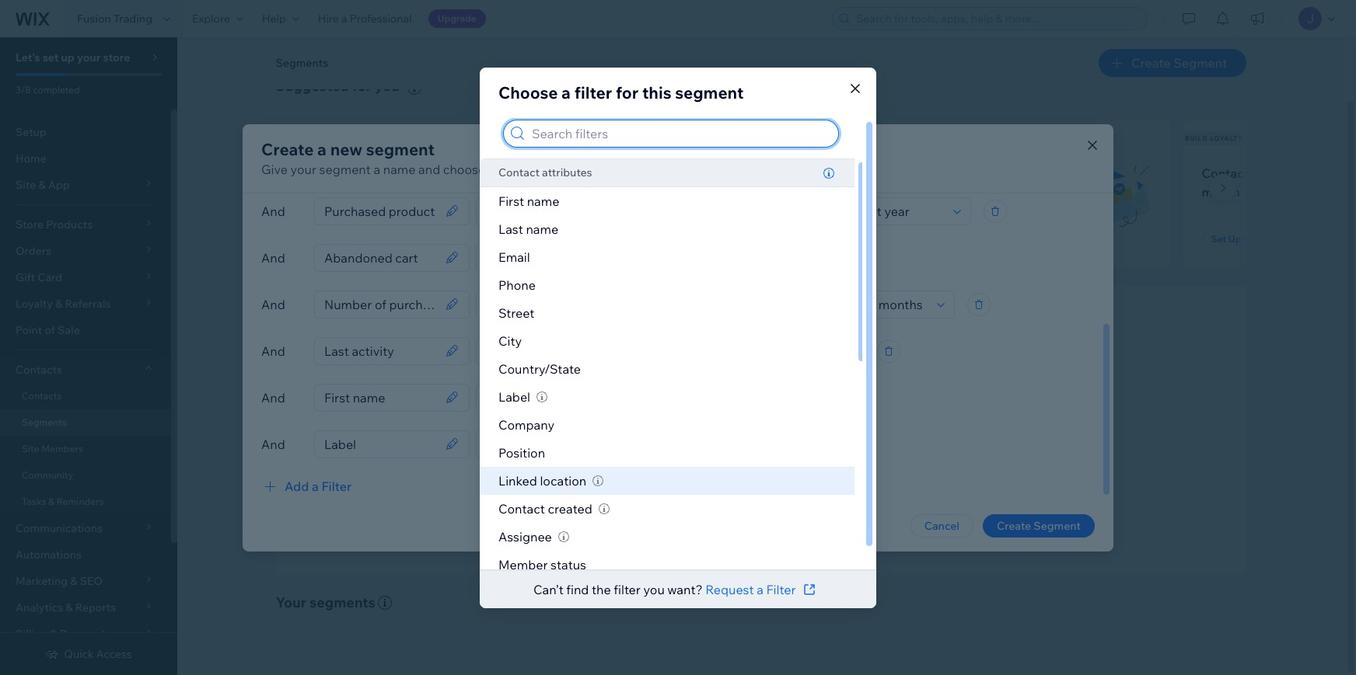 Task type: locate. For each thing, give the bounding box(es) containing it.
2 horizontal spatial subscribers
[[974, 165, 1042, 181]]

0 horizontal spatial you
[[375, 77, 400, 95]]

1 horizontal spatial filter
[[766, 582, 796, 598]]

1 horizontal spatial the
[[592, 582, 611, 598]]

0 vertical spatial name
[[383, 161, 416, 177]]

new up the subscribed
[[294, 165, 321, 181]]

the right find
[[592, 582, 611, 598]]

6 choose a condition field from the top
[[481, 431, 609, 458]]

a right the request
[[757, 582, 764, 598]]

0 vertical spatial email
[[939, 165, 971, 181]]

choose a condition field down "country/state"
[[481, 385, 609, 411]]

1 horizontal spatial segments
[[276, 56, 328, 70]]

filter for add a filter
[[321, 479, 352, 494]]

active for active email subscribers who clicked on your campaign
[[899, 165, 937, 181]]

1 horizontal spatial you
[[643, 582, 665, 598]]

set up segment
[[304, 233, 377, 245], [1211, 233, 1284, 245]]

1 horizontal spatial create segment button
[[1099, 49, 1246, 77]]

segments
[[276, 56, 328, 70], [22, 417, 67, 428]]

customers for potential customers who haven't made a purchase yet
[[652, 165, 714, 181]]

0 vertical spatial new
[[278, 134, 295, 142]]

1 contact from the top
[[498, 165, 540, 179]]

and for 2nd the choose a condition field from the bottom
[[261, 390, 285, 406]]

list box
[[480, 158, 869, 590]]

0 horizontal spatial set up segment button
[[294, 230, 386, 249]]

set up segment down the subscribed
[[304, 233, 377, 245]]

subscribers
[[297, 134, 350, 142], [912, 134, 965, 142], [974, 165, 1042, 181]]

and down build
[[886, 482, 905, 496]]

new up give
[[278, 134, 295, 142]]

phone
[[498, 278, 536, 293]]

1 horizontal spatial set up segment
[[1211, 233, 1284, 245]]

1 vertical spatial to
[[791, 461, 801, 475]]

up down the subscribed
[[321, 233, 334, 245]]

segment up recently
[[366, 139, 435, 159]]

2 contact from the top
[[498, 502, 545, 517]]

for right suggested
[[352, 77, 372, 95]]

member
[[498, 557, 548, 573]]

Choose a condition field
[[481, 198, 609, 224], [481, 245, 609, 271], [481, 291, 609, 318], [481, 338, 609, 364], [481, 385, 609, 411], [481, 431, 609, 458]]

suggested
[[276, 77, 349, 95]]

and for fourth the choose a condition field from the top of the page
[[261, 343, 285, 359]]

1 set up segment from the left
[[304, 233, 377, 245]]

0 horizontal spatial of
[[45, 323, 55, 337]]

2 vertical spatial the
[[592, 582, 611, 598]]

name up mailing
[[383, 161, 416, 177]]

purchase
[[688, 184, 742, 200]]

who up campaign
[[1045, 165, 1070, 181]]

set up segment button down contacts with a birthday th at top right
[[1202, 230, 1294, 249]]

contact inside option
[[498, 165, 540, 179]]

contacts
[[1202, 165, 1255, 181], [16, 363, 62, 377], [22, 390, 62, 402]]

choose a condition field up linked location
[[481, 431, 609, 458]]

a right made
[[678, 184, 685, 200]]

1 horizontal spatial and
[[860, 461, 879, 475]]

segment down new
[[319, 161, 371, 177]]

1 vertical spatial create segment
[[997, 519, 1081, 533]]

create segment button
[[1099, 49, 1246, 77], [983, 514, 1095, 538]]

a inside hire a professional link
[[341, 12, 347, 26]]

a inside contacts with a birthday th
[[1286, 165, 1293, 181]]

segment up search filters field
[[675, 82, 744, 102]]

2 vertical spatial and
[[886, 482, 905, 496]]

1 horizontal spatial who
[[717, 165, 741, 181]]

4 and from the top
[[261, 343, 285, 359]]

3 choose a condition field from the top
[[481, 291, 609, 318]]

set
[[43, 51, 59, 65]]

0 vertical spatial customers
[[625, 134, 672, 142]]

of down right
[[723, 440, 733, 454]]

and for 1st the choose a condition field from the bottom
[[261, 437, 285, 452]]

subscribers for contacts
[[297, 134, 350, 142]]

1 horizontal spatial set
[[1211, 233, 1226, 245]]

1 and from the top
[[261, 203, 285, 219]]

cancel button
[[910, 514, 974, 538]]

0 horizontal spatial set up segment
[[304, 233, 377, 245]]

point
[[16, 323, 42, 337]]

2 horizontal spatial the
[[701, 417, 723, 435]]

you left want? on the bottom
[[643, 582, 665, 598]]

2 vertical spatial to
[[628, 482, 638, 496]]

a right 'with'
[[1286, 165, 1293, 181]]

customers inside potential customers who haven't made a purchase yet
[[652, 165, 714, 181]]

2 and from the top
[[261, 250, 285, 266]]

0 horizontal spatial filter
[[574, 82, 612, 102]]

0 horizontal spatial filter
[[321, 479, 352, 494]]

haven't
[[597, 184, 639, 200]]

2 horizontal spatial to
[[791, 461, 801, 475]]

choose a condition field up city
[[481, 291, 609, 318]]

and inside create a new segment give your segment a name and choose the filters these contacts should match.
[[418, 161, 440, 177]]

0 vertical spatial the
[[488, 161, 507, 177]]

and up leads
[[860, 461, 879, 475]]

your down personalized at the bottom of page
[[670, 482, 693, 496]]

sale
[[58, 323, 80, 337]]

0 horizontal spatial contacts
[[323, 165, 374, 181]]

5 and from the top
[[261, 390, 285, 406]]

segments for segments "button"
[[276, 56, 328, 70]]

1 horizontal spatial to
[[628, 482, 638, 496]]

who up purchase
[[717, 165, 741, 181]]

filter right add
[[321, 479, 352, 494]]

let's set up your store
[[16, 51, 130, 65]]

a inside request a filter link
[[757, 582, 764, 598]]

the inside reach the right target audience create specific groups of contacts that update automatically send personalized email campaigns to drive sales and build trust get to know your high-value customers, potential leads and more
[[701, 417, 723, 435]]

create inside create a new segment give your segment a name and choose the filters these contacts should match.
[[261, 139, 314, 159]]

who inside potential customers who haven't made a purchase yet
[[717, 165, 741, 181]]

1 horizontal spatial create segment
[[1131, 55, 1228, 71]]

active inside active email subscribers who clicked on your campaign
[[899, 165, 937, 181]]

0 horizontal spatial create segment button
[[983, 514, 1095, 538]]

the left "filters" at the top
[[488, 161, 507, 177]]

your right on
[[961, 184, 988, 200]]

subscribers down suggested
[[297, 134, 350, 142]]

0 horizontal spatial who
[[377, 165, 402, 181]]

filter
[[321, 479, 352, 494], [766, 582, 796, 598]]

and up mailing
[[418, 161, 440, 177]]

automations
[[16, 548, 82, 562]]

4 choose a condition field from the top
[[481, 338, 609, 364]]

0 horizontal spatial and
[[418, 161, 440, 177]]

community
[[22, 470, 73, 481]]

who inside new contacts who recently subscribed to your mailing list
[[377, 165, 402, 181]]

of left sale
[[45, 323, 55, 337]]

1 horizontal spatial contacts
[[581, 161, 631, 177]]

position
[[498, 446, 545, 461]]

new inside new contacts who recently subscribed to your mailing list
[[294, 165, 321, 181]]

site members
[[22, 443, 83, 455]]

point of sale link
[[0, 317, 171, 344]]

member status
[[498, 557, 586, 573]]

last name
[[498, 222, 558, 237]]

contacts inside dropdown button
[[16, 363, 62, 377]]

of inside sidebar element
[[45, 323, 55, 337]]

with
[[1258, 165, 1283, 181]]

create segment
[[1131, 55, 1228, 71], [997, 519, 1081, 533]]

active
[[883, 134, 910, 142], [899, 165, 937, 181]]

right
[[726, 417, 758, 435]]

segments inside segments "button"
[[276, 56, 328, 70]]

1 who from the left
[[377, 165, 402, 181]]

subscribers inside active email subscribers who clicked on your campaign
[[974, 165, 1042, 181]]

1 horizontal spatial subscribers
[[912, 134, 965, 142]]

contacts inside create a new segment give your segment a name and choose the filters these contacts should match.
[[581, 161, 631, 177]]

segments up site members
[[22, 417, 67, 428]]

new for new subscribers
[[278, 134, 295, 142]]

fusion trading
[[77, 12, 152, 26]]

1 vertical spatial potential
[[597, 165, 649, 181]]

2 vertical spatial segment
[[319, 161, 371, 177]]

1 horizontal spatial of
[[723, 440, 733, 454]]

1 vertical spatial you
[[643, 582, 665, 598]]

2 set up segment button from the left
[[1202, 230, 1294, 249]]

potential up haven't
[[597, 165, 649, 181]]

contacts down point of sale
[[16, 363, 62, 377]]

contacts with a birthday th
[[1202, 165, 1356, 200]]

2 horizontal spatial who
[[1045, 165, 1070, 181]]

3 who from the left
[[1045, 165, 1070, 181]]

0 vertical spatial create segment button
[[1099, 49, 1246, 77]]

cancel
[[924, 519, 960, 533]]

the inside create a new segment give your segment a name and choose the filters these contacts should match.
[[488, 161, 507, 177]]

create a new segment give your segment a name and choose the filters these contacts should match.
[[261, 139, 716, 177]]

segments up suggested
[[276, 56, 328, 70]]

these
[[546, 161, 578, 177]]

for left this
[[616, 82, 639, 102]]

subscribers up campaign
[[974, 165, 1042, 181]]

customers up made
[[652, 165, 714, 181]]

your right up
[[77, 51, 101, 65]]

up down contacts with a birthday th at top right
[[1229, 233, 1241, 245]]

potential up attributes
[[580, 134, 623, 142]]

up for first set up segment button
[[321, 233, 334, 245]]

your
[[276, 594, 306, 612]]

a right the 'hire'
[[341, 12, 347, 26]]

filter for request a filter
[[766, 582, 796, 598]]

filter right find
[[614, 582, 641, 598]]

0 vertical spatial potential
[[580, 134, 623, 142]]

set up segment down contacts with a birthday th at top right
[[1211, 233, 1284, 245]]

0 horizontal spatial set
[[304, 233, 319, 245]]

name down contact attributes
[[527, 194, 559, 209]]

filters
[[510, 161, 543, 177]]

contacts down new
[[323, 165, 374, 181]]

street
[[498, 306, 534, 321]]

1 vertical spatial customers
[[652, 165, 714, 181]]

0 vertical spatial active
[[883, 134, 910, 142]]

want?
[[667, 582, 703, 598]]

1 vertical spatial create segment button
[[983, 514, 1095, 538]]

1 vertical spatial filter
[[766, 582, 796, 598]]

new
[[278, 134, 295, 142], [294, 165, 321, 181]]

location
[[540, 474, 587, 489]]

the up groups
[[701, 417, 723, 435]]

new for new contacts who recently subscribed to your mailing list
[[294, 165, 321, 181]]

1 up from the left
[[321, 233, 334, 245]]

2 up from the left
[[1229, 233, 1241, 245]]

choose a condition field down last name
[[481, 245, 609, 271]]

filter inside button
[[321, 479, 352, 494]]

contact up first
[[498, 165, 540, 179]]

0 horizontal spatial create segment
[[997, 519, 1081, 533]]

choose a condition field down contact attributes
[[481, 198, 609, 224]]

segment
[[1174, 55, 1228, 71], [336, 233, 377, 245], [1243, 233, 1284, 245], [1034, 519, 1081, 533]]

contacts down contacts dropdown button
[[22, 390, 62, 402]]

3/8 completed
[[16, 84, 80, 96]]

0 horizontal spatial subscribers
[[297, 134, 350, 142]]

1 horizontal spatial email
[[939, 165, 971, 181]]

email inside active email subscribers who clicked on your campaign
[[939, 165, 971, 181]]

choose a condition field down street
[[481, 338, 609, 364]]

a
[[341, 12, 347, 26], [562, 82, 571, 102], [317, 139, 327, 159], [374, 161, 380, 177], [1286, 165, 1293, 181], [678, 184, 685, 200], [312, 479, 319, 494], [757, 582, 764, 598]]

contacts inside new contacts who recently subscribed to your mailing list
[[323, 165, 374, 181]]

1 vertical spatial the
[[701, 417, 723, 435]]

segments inside segments link
[[22, 417, 67, 428]]

contacts up haven't
[[581, 161, 631, 177]]

sales
[[832, 461, 857, 475]]

1 horizontal spatial filter
[[614, 582, 641, 598]]

filter right the request
[[766, 582, 796, 598]]

potential customers who haven't made a purchase yet
[[597, 165, 763, 200]]

0 vertical spatial select an option field
[[821, 198, 949, 224]]

of inside reach the right target audience create specific groups of contacts that update automatically send personalized email campaigns to drive sales and build trust get to know your high-value customers, potential leads and more
[[723, 440, 733, 454]]

1 vertical spatial new
[[294, 165, 321, 181]]

filter up the potential customers
[[574, 82, 612, 102]]

reach the right target audience create specific groups of contacts that update automatically send personalized email campaigns to drive sales and build trust get to know your high-value customers, potential leads and more
[[606, 417, 934, 496]]

customers
[[625, 134, 672, 142], [652, 165, 714, 181]]

to left the drive
[[791, 461, 801, 475]]

2 vertical spatial name
[[526, 222, 558, 237]]

to right get
[[628, 482, 638, 496]]

and for 5th the choose a condition field from the bottom
[[261, 250, 285, 266]]

1 horizontal spatial up
[[1229, 233, 1241, 245]]

reach
[[657, 417, 698, 435]]

segments
[[310, 594, 376, 612]]

create segment button for cancel
[[983, 514, 1095, 538]]

to right the subscribed
[[362, 184, 375, 200]]

1 vertical spatial contacts
[[16, 363, 62, 377]]

linked location
[[498, 474, 587, 489]]

list
[[273, 120, 1356, 268]]

your left mailing
[[377, 184, 404, 200]]

subscribers up on
[[912, 134, 965, 142]]

0 vertical spatial to
[[362, 184, 375, 200]]

1 vertical spatial name
[[527, 194, 559, 209]]

0 vertical spatial and
[[418, 161, 440, 177]]

contacts for contacts dropdown button
[[16, 363, 62, 377]]

email up on
[[939, 165, 971, 181]]

a left new
[[317, 139, 327, 159]]

1 vertical spatial of
[[723, 440, 733, 454]]

potential for potential customers who haven't made a purchase yet
[[597, 165, 649, 181]]

active email subscribers who clicked on your campaign
[[899, 165, 1070, 200]]

you down professional
[[375, 77, 400, 95]]

contacts down loyalty
[[1202, 165, 1255, 181]]

0 vertical spatial contacts
[[1202, 165, 1255, 181]]

0 horizontal spatial up
[[321, 233, 334, 245]]

contacts inside reach the right target audience create specific groups of contacts that update automatically send personalized email campaigns to drive sales and build trust get to know your high-value customers, potential leads and more
[[736, 440, 780, 454]]

None field
[[320, 198, 441, 224], [320, 245, 441, 271], [320, 291, 441, 318], [320, 338, 441, 364], [320, 385, 441, 411], [320, 431, 441, 458], [320, 198, 441, 224], [320, 245, 441, 271], [320, 291, 441, 318], [320, 338, 441, 364], [320, 385, 441, 411], [320, 431, 441, 458]]

0 vertical spatial filter
[[321, 479, 352, 494]]

choose
[[443, 161, 485, 177]]

hire a professional
[[318, 12, 412, 26]]

1 vertical spatial segments
[[22, 417, 67, 428]]

contact up assignee
[[498, 502, 545, 517]]

contacts up campaigns
[[736, 440, 780, 454]]

who left recently
[[377, 165, 402, 181]]

your right give
[[291, 161, 316, 177]]

of
[[45, 323, 55, 337], [723, 440, 733, 454]]

help
[[262, 12, 286, 26]]

6 and from the top
[[261, 437, 285, 452]]

1 choose a condition field from the top
[[481, 198, 609, 224]]

2 who from the left
[[717, 165, 741, 181]]

value
[[721, 482, 748, 496]]

1 vertical spatial contact
[[498, 502, 545, 517]]

email
[[939, 165, 971, 181], [703, 461, 730, 475]]

add a filter
[[285, 479, 352, 494]]

0 vertical spatial contact
[[498, 165, 540, 179]]

birthday
[[1296, 165, 1345, 181]]

0 vertical spatial of
[[45, 323, 55, 337]]

0 horizontal spatial email
[[703, 461, 730, 475]]

should
[[634, 161, 673, 177]]

0 horizontal spatial the
[[488, 161, 507, 177]]

let's
[[16, 51, 40, 65]]

1 vertical spatial email
[[703, 461, 730, 475]]

contacts link
[[0, 383, 171, 410]]

mailing
[[407, 184, 450, 200]]

3/8
[[16, 84, 31, 96]]

2 set up segment from the left
[[1211, 233, 1284, 245]]

customers,
[[750, 482, 806, 496]]

add a filter button
[[261, 477, 352, 496]]

1 set up segment button from the left
[[294, 230, 386, 249]]

customers up should
[[625, 134, 672, 142]]

0 horizontal spatial segments
[[22, 417, 67, 428]]

segments for segments link
[[22, 417, 67, 428]]

community link
[[0, 463, 171, 489]]

Select an option field
[[821, 198, 949, 224], [805, 291, 932, 318]]

2 vertical spatial contacts
[[22, 390, 62, 402]]

3 and from the top
[[261, 297, 285, 312]]

2 horizontal spatial contacts
[[736, 440, 780, 454]]

last
[[498, 222, 523, 237]]

potential inside potential customers who haven't made a purchase yet
[[597, 165, 649, 181]]

contacts for contacts link
[[22, 390, 62, 402]]

a right add
[[312, 479, 319, 494]]

set up segment button down the subscribed
[[294, 230, 386, 249]]

2 horizontal spatial and
[[886, 482, 905, 496]]

1 vertical spatial active
[[899, 165, 937, 181]]

1 horizontal spatial set up segment button
[[1202, 230, 1294, 249]]

0 horizontal spatial to
[[362, 184, 375, 200]]

email up high-
[[703, 461, 730, 475]]

name down first name
[[526, 222, 558, 237]]

upgrade button
[[428, 9, 486, 28]]

reminders
[[57, 496, 104, 508]]

can't find the filter you want?
[[533, 582, 706, 598]]

subscribers for email
[[912, 134, 965, 142]]

automatically
[[844, 440, 912, 454]]

name inside create a new segment give your segment a name and choose the filters these contacts should match.
[[383, 161, 416, 177]]

tasks & reminders link
[[0, 489, 171, 516]]

request
[[706, 582, 754, 598]]

0 vertical spatial segments
[[276, 56, 328, 70]]

quick access
[[64, 648, 132, 662]]



Task type: describe. For each thing, give the bounding box(es) containing it.
automations link
[[0, 542, 171, 568]]

attributes
[[542, 165, 592, 179]]

send
[[606, 461, 633, 475]]

match.
[[676, 161, 716, 177]]

a right choose
[[562, 82, 571, 102]]

tasks & reminders
[[22, 496, 104, 508]]

choose
[[498, 82, 558, 102]]

5 choose a condition field from the top
[[481, 385, 609, 411]]

potential customers
[[580, 134, 672, 142]]

label
[[498, 390, 530, 405]]

who for your
[[377, 165, 402, 181]]

that
[[782, 440, 803, 454]]

12/18/2023 field
[[778, 338, 866, 364]]

a inside add a filter button
[[312, 479, 319, 494]]

update
[[805, 440, 841, 454]]

clicked
[[899, 184, 941, 200]]

hire a professional link
[[309, 0, 421, 37]]

to inside new contacts who recently subscribed to your mailing list
[[362, 184, 375, 200]]

drive
[[804, 461, 829, 475]]

0 vertical spatial segment
[[675, 82, 744, 102]]

more
[[908, 482, 934, 496]]

status
[[551, 557, 586, 573]]

build loyalty
[[1185, 134, 1243, 142]]

home link
[[0, 145, 171, 172]]

who inside active email subscribers who clicked on your campaign
[[1045, 165, 1070, 181]]

loyalty
[[1210, 134, 1243, 142]]

contact attributes
[[498, 165, 592, 179]]

list
[[452, 184, 470, 200]]

and for fourth the choose a condition field from the bottom of the page
[[261, 297, 285, 312]]

0 vertical spatial create segment
[[1131, 55, 1228, 71]]

created
[[548, 502, 592, 517]]

segments link
[[0, 410, 171, 436]]

site
[[22, 443, 39, 455]]

help button
[[253, 0, 309, 37]]

contacts button
[[0, 357, 171, 383]]

first name
[[498, 194, 559, 209]]

build
[[881, 461, 907, 475]]

1 vertical spatial select an option field
[[805, 291, 932, 318]]

list box containing first name
[[480, 158, 869, 590]]

access
[[96, 648, 132, 662]]

recently
[[405, 165, 452, 181]]

contact created
[[498, 502, 592, 517]]

fusion
[[77, 12, 111, 26]]

active subscribers
[[883, 134, 965, 142]]

create inside reach the right target audience create specific groups of contacts that update automatically send personalized email campaigns to drive sales and build trust get to know your high-value customers, potential leads and more
[[606, 440, 640, 454]]

on
[[944, 184, 959, 200]]

create segment button for segments
[[1099, 49, 1246, 77]]

email inside reach the right target audience create specific groups of contacts that update automatically send personalized email campaigns to drive sales and build trust get to know your high-value customers, potential leads and more
[[703, 461, 730, 475]]

find
[[566, 582, 589, 598]]

assignee
[[498, 529, 552, 545]]

trust
[[909, 461, 933, 475]]

&
[[48, 496, 54, 508]]

potential for potential customers
[[580, 134, 623, 142]]

name for last name
[[526, 222, 558, 237]]

made
[[642, 184, 675, 200]]

2 set from the left
[[1211, 233, 1226, 245]]

0 vertical spatial you
[[375, 77, 400, 95]]

Search filters field
[[527, 120, 834, 147]]

set up segment for first set up segment button
[[304, 233, 377, 245]]

professional
[[350, 12, 412, 26]]

contact for contact attributes
[[498, 165, 540, 179]]

hire
[[318, 12, 339, 26]]

target
[[761, 417, 801, 435]]

set up segment for 1st set up segment button from right
[[1211, 233, 1284, 245]]

company
[[498, 418, 554, 433]]

customers for potential customers
[[625, 134, 672, 142]]

sidebar element
[[0, 37, 177, 676]]

0 vertical spatial filter
[[574, 82, 612, 102]]

contacts inside contacts with a birthday th
[[1202, 165, 1255, 181]]

a inside potential customers who haven't made a purchase yet
[[678, 184, 685, 200]]

and for 6th the choose a condition field from the bottom
[[261, 203, 285, 219]]

your inside new contacts who recently subscribed to your mailing list
[[377, 184, 404, 200]]

list containing new contacts who recently subscribed to your mailing list
[[273, 120, 1356, 268]]

up for 1st set up segment button from right
[[1229, 233, 1241, 245]]

groups
[[685, 440, 721, 454]]

your inside reach the right target audience create specific groups of contacts that update automatically send personalized email campaigns to drive sales and build trust get to know your high-value customers, potential leads and more
[[670, 482, 693, 496]]

request a filter link
[[706, 581, 819, 599]]

get
[[606, 482, 625, 496]]

1 vertical spatial segment
[[366, 139, 435, 159]]

personalized
[[636, 461, 700, 475]]

active for active subscribers
[[883, 134, 910, 142]]

leads
[[856, 482, 884, 496]]

new contacts who recently subscribed to your mailing list
[[294, 165, 470, 200]]

quick access button
[[45, 648, 132, 662]]

point of sale
[[16, 323, 80, 337]]

upgrade
[[438, 12, 477, 24]]

your inside active email subscribers who clicked on your campaign
[[961, 184, 988, 200]]

1 set from the left
[[304, 233, 319, 245]]

contact attributes option
[[480, 158, 855, 187]]

name for first name
[[527, 194, 559, 209]]

0 horizontal spatial for
[[352, 77, 372, 95]]

specific
[[643, 440, 682, 454]]

completed
[[33, 84, 80, 96]]

linked
[[498, 474, 537, 489]]

city
[[498, 334, 522, 349]]

a left recently
[[374, 161, 380, 177]]

who for purchase
[[717, 165, 741, 181]]

segments button
[[268, 51, 336, 75]]

contact for contact created
[[498, 502, 545, 517]]

members
[[41, 443, 83, 455]]

give
[[261, 161, 288, 177]]

1 vertical spatial and
[[860, 461, 879, 475]]

trading
[[113, 12, 152, 26]]

setup
[[16, 125, 46, 139]]

1 horizontal spatial for
[[616, 82, 639, 102]]

Search for tools, apps, help & more... field
[[852, 8, 1142, 30]]

your inside create a new segment give your segment a name and choose the filters these contacts should match.
[[291, 161, 316, 177]]

new subscribers
[[278, 134, 350, 142]]

1 vertical spatial filter
[[614, 582, 641, 598]]

suggested for you
[[276, 77, 400, 95]]

tasks
[[22, 496, 46, 508]]

your inside sidebar element
[[77, 51, 101, 65]]

site members link
[[0, 436, 171, 463]]

campaign
[[990, 184, 1048, 200]]

first
[[498, 194, 524, 209]]

campaigns
[[733, 461, 788, 475]]

th
[[1348, 165, 1356, 181]]

2 choose a condition field from the top
[[481, 245, 609, 271]]



Task type: vqa. For each thing, say whether or not it's contained in the screenshot.
New Contacts Who Recently Subscribed To Your Mailing List
yes



